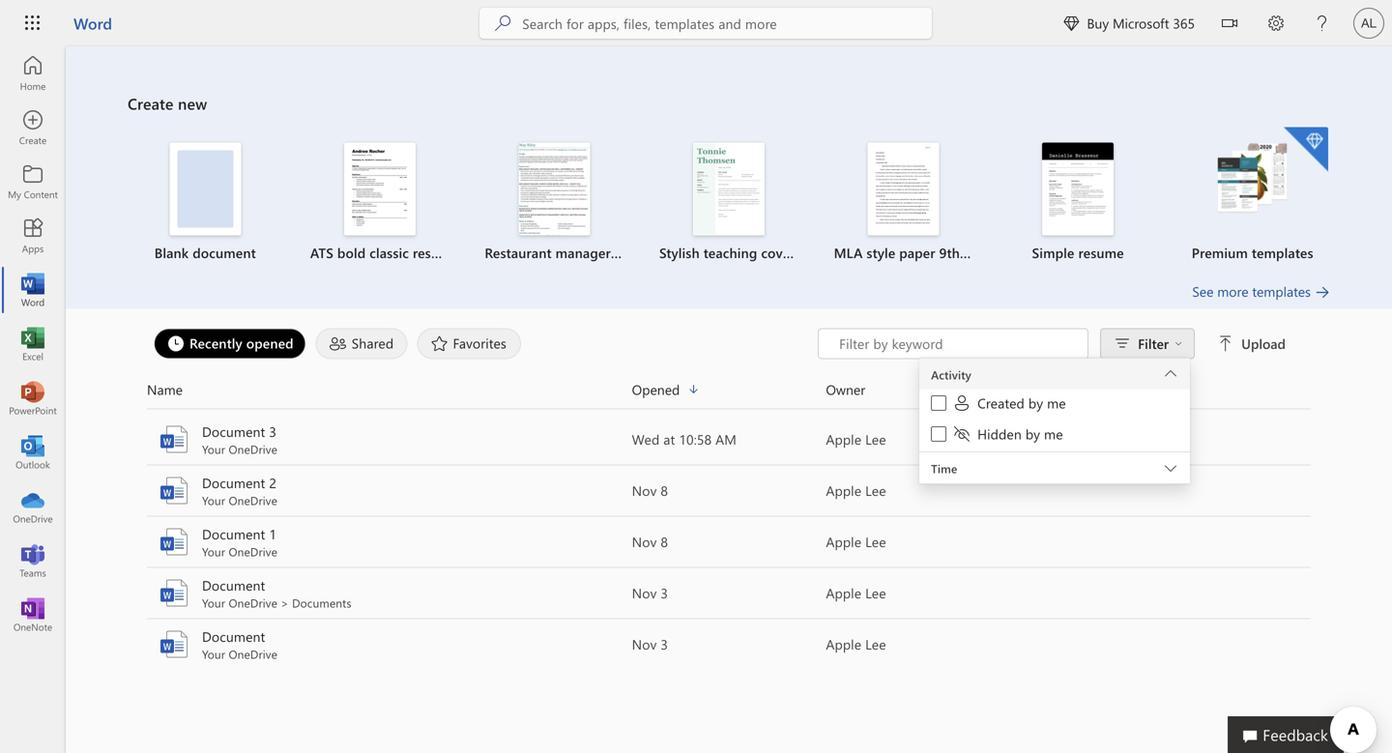 Task type: vqa. For each thing, say whether or not it's contained in the screenshot.
the top June Ceci
no



Task type: describe. For each thing, give the bounding box(es) containing it.
recently opened element
[[154, 328, 306, 359]]

document 3 your onedrive
[[202, 423, 278, 457]]


[[1223, 15, 1238, 31]]

recently opened tab
[[149, 328, 311, 359]]

my content image
[[23, 172, 43, 192]]

nov for document 2 your onedrive
[[632, 482, 657, 500]]

edition
[[964, 244, 1008, 262]]

shared
[[352, 334, 394, 352]]

blank document element
[[130, 143, 281, 263]]

recently
[[190, 334, 243, 352]]

apple for document 3 your onedrive
[[826, 430, 862, 448]]

create image
[[23, 118, 43, 137]]

see more templates button
[[1193, 282, 1331, 301]]

word image for document 2
[[159, 475, 190, 506]]

activity inside 'column header'
[[1020, 381, 1065, 399]]

letter
[[799, 244, 833, 262]]

premium templates element
[[1178, 127, 1329, 263]]

hidden
[[978, 425, 1022, 443]]

apps image
[[23, 226, 43, 246]]

your inside the document your onedrive > documents
[[202, 595, 225, 611]]

favorites tab
[[413, 328, 526, 359]]

mla
[[834, 244, 863, 262]]

opened
[[632, 381, 680, 399]]

ats
[[310, 244, 334, 262]]

new
[[178, 93, 207, 114]]

blank document
[[155, 244, 256, 262]]


[[1175, 340, 1183, 348]]

lee for document 3 your onedrive
[[866, 430, 887, 448]]

2 resume from the left
[[615, 244, 661, 262]]

me for created by me
[[1048, 394, 1067, 412]]

8 for 2
[[661, 482, 668, 500]]

 button
[[1207, 0, 1254, 50]]

al button
[[1346, 0, 1393, 46]]

document for document 3 your onedrive
[[202, 423, 265, 441]]

me for hidden by me
[[1045, 425, 1064, 443]]

document for document 2 your onedrive
[[202, 474, 265, 492]]

document
[[193, 244, 256, 262]]

stylish teaching cover letter element
[[654, 143, 833, 263]]

lee for document your onedrive > documents
[[866, 584, 887, 602]]

hidden by me
[[978, 425, 1064, 443]]

apple for document 2 your onedrive
[[826, 482, 862, 500]]

365
[[1174, 14, 1196, 32]]

1 name document cell from the top
[[147, 576, 632, 611]]

3 menu from the top
[[920, 390, 1191, 452]]

restaurant
[[485, 244, 552, 262]]

see
[[1193, 282, 1214, 300]]

simple
[[1033, 244, 1075, 262]]

word
[[74, 13, 112, 33]]

paper
[[900, 244, 936, 262]]

name document 1 cell
[[147, 525, 632, 560]]

tab list inside create new main content
[[149, 328, 818, 359]]

filter
[[1139, 335, 1170, 353]]

nov 3 for document your onedrive
[[632, 636, 668, 653]]

document 1 your onedrive
[[202, 525, 278, 560]]

3 resume from the left
[[1079, 244, 1125, 262]]

document 2 your onedrive
[[202, 474, 278, 508]]

apple lee for document 1 your onedrive
[[826, 533, 887, 551]]

activity inside displaying 5 out of 8 files. status
[[932, 367, 972, 383]]

restaurant manager resume image
[[519, 143, 590, 236]]

9th
[[940, 244, 960, 262]]

excel image
[[23, 335, 43, 354]]

buy
[[1088, 14, 1110, 32]]

lee for document 2 your onedrive
[[866, 482, 887, 500]]

document for document 1 your onedrive
[[202, 525, 265, 543]]

home image
[[23, 64, 43, 83]]

feedback button
[[1229, 717, 1345, 754]]

created
[[978, 394, 1025, 412]]

stylish teaching cover letter image
[[694, 143, 765, 236]]

your for document 2
[[202, 493, 225, 508]]

opened button
[[632, 379, 826, 401]]

nov for document your onedrive
[[632, 636, 657, 653]]

simple resume image
[[1043, 143, 1114, 236]]

favorites
[[453, 334, 507, 352]]

blank
[[155, 244, 189, 262]]

document your onedrive > documents
[[202, 577, 352, 611]]

upload
[[1242, 335, 1286, 353]]

displaying 5 out of 8 files. status
[[818, 328, 1290, 488]]

 buy microsoft 365
[[1064, 14, 1196, 32]]

your for document 3
[[202, 442, 225, 457]]

nov 8 for document 1
[[632, 533, 668, 551]]

nov for document your onedrive > documents
[[632, 584, 657, 602]]

create new main content
[[66, 46, 1393, 671]]

onedrive for 2
[[229, 493, 278, 508]]

teams image
[[23, 551, 43, 571]]

Filter by keyword text field
[[838, 334, 1079, 354]]

apple for document 1 your onedrive
[[826, 533, 862, 551]]

1
[[269, 525, 277, 543]]

manager
[[556, 244, 611, 262]]

 upload
[[1219, 335, 1286, 353]]

word image for document
[[159, 578, 190, 609]]

powerpoint image
[[23, 389, 43, 408]]

2 menu from the top
[[920, 359, 1191, 453]]

create new
[[128, 93, 207, 114]]

wed at 10:58 am
[[632, 430, 737, 448]]

time
[[932, 461, 958, 476]]

created by me
[[978, 394, 1067, 412]]

2
[[269, 474, 277, 492]]



Task type: locate. For each thing, give the bounding box(es) containing it.
nov 8 for document 2
[[632, 482, 668, 500]]

list
[[128, 125, 1331, 282]]

tab list
[[149, 328, 818, 359]]

onedrive for 3
[[229, 442, 278, 457]]

Search box. Suggestions appear as you type. search field
[[523, 8, 933, 39]]

1 horizontal spatial resume
[[615, 244, 661, 262]]

am
[[716, 430, 737, 448]]

resume right 'manager'
[[615, 244, 661, 262]]

document for document your onedrive
[[202, 628, 265, 646]]

onedrive up 2
[[229, 442, 278, 457]]

lee for document 1 your onedrive
[[866, 533, 887, 551]]

3 for document your onedrive > documents
[[661, 584, 668, 602]]

5 your from the top
[[202, 647, 225, 662]]

tab list containing recently opened
[[149, 328, 818, 359]]

word image
[[23, 281, 43, 300], [159, 424, 190, 455], [159, 578, 190, 609]]

document inside the document your onedrive > documents
[[202, 577, 265, 594]]

your inside the document your onedrive
[[202, 647, 225, 662]]

created by me checkbox item
[[920, 390, 1191, 421]]

activity, column 4 of 4 column header
[[1020, 379, 1312, 401]]

onedrive inside 'document 2 your onedrive'
[[229, 493, 278, 508]]

me down created by me checkbox item
[[1045, 425, 1064, 443]]

name document 2 cell
[[147, 473, 632, 508]]

by inside created by me "element"
[[1029, 394, 1044, 412]]

0 vertical spatial me
[[1048, 394, 1067, 412]]

filter 
[[1139, 335, 1183, 353]]

onedrive for 1
[[229, 544, 278, 560]]

your up the document your onedrive
[[202, 595, 225, 611]]

word image left 'document 2 your onedrive' on the bottom of page
[[159, 475, 190, 506]]

templates down premium templates
[[1253, 282, 1312, 300]]

simple resume
[[1033, 244, 1125, 262]]

owner button
[[826, 379, 1020, 401]]

premium templates
[[1192, 244, 1314, 262]]

navigation
[[0, 46, 66, 642]]

word image for document
[[159, 629, 190, 660]]

document left 1
[[202, 525, 265, 543]]

2 vertical spatial word image
[[159, 629, 190, 660]]

1 vertical spatial name document cell
[[147, 627, 632, 662]]

templates inside the see more templates button
[[1253, 282, 1312, 300]]

classic
[[370, 244, 409, 262]]

3 inside document 3 your onedrive
[[269, 423, 277, 441]]

5 document from the top
[[202, 628, 265, 646]]

recently opened
[[190, 334, 294, 352]]

1 apple from the top
[[826, 430, 862, 448]]

by inside hidden by me element
[[1026, 425, 1041, 443]]

name button
[[147, 379, 632, 401]]

premium
[[1192, 244, 1249, 262]]

1 horizontal spatial activity
[[1020, 381, 1065, 399]]

apple lee
[[826, 430, 887, 448], [826, 482, 887, 500], [826, 533, 887, 551], [826, 584, 887, 602], [826, 636, 887, 653]]

row
[[147, 379, 1312, 410]]

your inside 'document 2 your onedrive'
[[202, 493, 225, 508]]

your
[[202, 442, 225, 457], [202, 493, 225, 508], [202, 544, 225, 560], [202, 595, 225, 611], [202, 647, 225, 662]]

templates inside premium templates element
[[1253, 244, 1314, 262]]

1 menu from the top
[[920, 358, 1191, 359]]

3 your from the top
[[202, 544, 225, 560]]

apple for document your onedrive > documents
[[826, 584, 862, 602]]

None search field
[[480, 8, 933, 39]]

style
[[867, 244, 896, 262]]

0 vertical spatial 3
[[269, 423, 277, 441]]

al
[[1362, 15, 1377, 30]]

4 nov from the top
[[632, 636, 657, 653]]

word image inside name document 1 cell
[[159, 527, 190, 558]]

onedrive inside the document your onedrive > documents
[[229, 595, 278, 611]]

document down the document your onedrive > documents
[[202, 628, 265, 646]]

your for document 1
[[202, 544, 225, 560]]

onedrive left >
[[229, 595, 278, 611]]

1 your from the top
[[202, 442, 225, 457]]

2 nov 8 from the top
[[632, 533, 668, 551]]

3 word image from the top
[[159, 629, 190, 660]]

resume right classic
[[413, 244, 459, 262]]

bold
[[338, 244, 366, 262]]

me inside checkbox item
[[1045, 425, 1064, 443]]

onenote image
[[23, 606, 43, 625]]

onedrive
[[229, 442, 278, 457], [229, 493, 278, 508], [229, 544, 278, 560], [229, 595, 278, 611], [229, 647, 278, 662]]

1 vertical spatial word image
[[159, 424, 190, 455]]

your inside document 1 your onedrive
[[202, 544, 225, 560]]

onedrive inside document 3 your onedrive
[[229, 442, 278, 457]]

name document 3 cell
[[147, 422, 632, 457]]

onedrive image
[[23, 497, 43, 517]]

see more templates
[[1193, 282, 1312, 300]]

templates
[[1253, 244, 1314, 262], [1253, 282, 1312, 300]]

0 horizontal spatial activity
[[932, 367, 972, 383]]

document inside document 1 your onedrive
[[202, 525, 265, 543]]

3
[[269, 423, 277, 441], [661, 584, 668, 602], [661, 636, 668, 653]]

apple lee for document 3 your onedrive
[[826, 430, 887, 448]]

2 nov 3 from the top
[[632, 636, 668, 653]]

1 document from the top
[[202, 423, 265, 441]]

outlook image
[[23, 443, 43, 462]]

teaching
[[704, 244, 758, 262]]

documents
[[292, 595, 352, 611]]

row containing name
[[147, 379, 1312, 410]]

nov
[[632, 482, 657, 500], [632, 533, 657, 551], [632, 584, 657, 602], [632, 636, 657, 653]]

2 vertical spatial 3
[[661, 636, 668, 653]]

4 document from the top
[[202, 577, 265, 594]]

me inside "element"
[[1048, 394, 1067, 412]]

by down created by me
[[1026, 425, 1041, 443]]

word image left document 1 your onedrive
[[159, 527, 190, 558]]

create
[[128, 93, 174, 114]]

wed
[[632, 430, 660, 448]]

opened
[[246, 334, 294, 352]]

5 apple from the top
[[826, 636, 862, 653]]

by for created
[[1029, 394, 1044, 412]]

menu
[[920, 358, 1191, 359], [920, 359, 1191, 453], [920, 390, 1191, 452]]

word image
[[159, 475, 190, 506], [159, 527, 190, 558], [159, 629, 190, 660]]

mla style paper 9th edition image
[[868, 143, 940, 236]]

premium templates image
[[1218, 143, 1289, 214]]

1 nov from the top
[[632, 482, 657, 500]]

3 document from the top
[[202, 525, 265, 543]]

onedrive inside the document your onedrive
[[229, 647, 278, 662]]


[[1064, 15, 1080, 31]]

owner
[[826, 381, 866, 399]]

your down 'document 2 your onedrive' on the bottom of page
[[202, 544, 225, 560]]

0 vertical spatial word image
[[23, 281, 43, 300]]

your up 'document 2 your onedrive' on the bottom of page
[[202, 442, 225, 457]]

1 vertical spatial nov 8
[[632, 533, 668, 551]]

2 document from the top
[[202, 474, 265, 492]]

4 onedrive from the top
[[229, 595, 278, 611]]

1 vertical spatial 8
[[661, 533, 668, 551]]

hidden by me checkbox item
[[920, 421, 1191, 452]]

1 resume from the left
[[413, 244, 459, 262]]

document your onedrive
[[202, 628, 278, 662]]

your inside document 3 your onedrive
[[202, 442, 225, 457]]

nov 8
[[632, 482, 668, 500], [632, 533, 668, 551]]

1 apple lee from the top
[[826, 430, 887, 448]]

3 onedrive from the top
[[229, 544, 278, 560]]

nov 3 for document your onedrive > documents
[[632, 584, 668, 602]]

apple lee for document your onedrive > documents
[[826, 584, 887, 602]]

lee for document your onedrive
[[866, 636, 887, 653]]

shared element
[[316, 328, 408, 359]]

your down the document your onedrive > documents
[[202, 647, 225, 662]]

0 vertical spatial name document cell
[[147, 576, 632, 611]]

8 for 1
[[661, 533, 668, 551]]

10:58
[[679, 430, 712, 448]]

4 apple lee from the top
[[826, 584, 887, 602]]

3 lee from the top
[[866, 533, 887, 551]]

name document cell down documents
[[147, 627, 632, 662]]

mla style paper 9th edition element
[[828, 143, 1008, 263]]

document for document your onedrive > documents
[[202, 577, 265, 594]]

apple lee for document your onedrive
[[826, 636, 887, 653]]

nov for document 1 your onedrive
[[632, 533, 657, 551]]

2 lee from the top
[[866, 482, 887, 500]]

onedrive down the document your onedrive > documents
[[229, 647, 278, 662]]

restaurant manager resume
[[485, 244, 661, 262]]

1 onedrive from the top
[[229, 442, 278, 457]]

by for hidden
[[1026, 425, 1041, 443]]

resume
[[413, 244, 459, 262], [615, 244, 661, 262], [1079, 244, 1125, 262]]

ats bold classic resume element
[[304, 143, 459, 263]]

more
[[1218, 282, 1249, 300]]

2 onedrive from the top
[[229, 493, 278, 508]]

1 vertical spatial 3
[[661, 584, 668, 602]]

resume right simple at the right of the page
[[1079, 244, 1125, 262]]

row inside create new main content
[[147, 379, 1312, 410]]

stylish
[[660, 244, 700, 262]]

word image for document 1
[[159, 527, 190, 558]]

4 apple from the top
[[826, 584, 862, 602]]

document
[[202, 423, 265, 441], [202, 474, 265, 492], [202, 525, 265, 543], [202, 577, 265, 594], [202, 628, 265, 646]]

by up hidden by me
[[1029, 394, 1044, 412]]

document up 'document 2 your onedrive' on the bottom of page
[[202, 423, 265, 441]]

apple
[[826, 430, 862, 448], [826, 482, 862, 500], [826, 533, 862, 551], [826, 584, 862, 602], [826, 636, 862, 653]]

2 name document cell from the top
[[147, 627, 632, 662]]

microsoft
[[1113, 14, 1170, 32]]

list inside create new main content
[[128, 125, 1331, 282]]

1 nov 3 from the top
[[632, 584, 668, 602]]

list containing blank document
[[128, 125, 1331, 282]]

document left 2
[[202, 474, 265, 492]]

3 apple from the top
[[826, 533, 862, 551]]

word image inside name document 2 cell
[[159, 475, 190, 506]]

me up hidden by me checkbox item
[[1048, 394, 1067, 412]]

document inside document 3 your onedrive
[[202, 423, 265, 441]]

1 word image from the top
[[159, 475, 190, 506]]

5 lee from the top
[[866, 636, 887, 653]]

none search field inside word banner
[[480, 8, 933, 39]]

nov 3
[[632, 584, 668, 602], [632, 636, 668, 653]]

1 vertical spatial by
[[1026, 425, 1041, 443]]

2 word image from the top
[[159, 527, 190, 558]]

3 nov from the top
[[632, 584, 657, 602]]

templates up the see more templates button
[[1253, 244, 1314, 262]]

onedrive down 1
[[229, 544, 278, 560]]

mla style paper 9th edition
[[834, 244, 1008, 262]]

1 lee from the top
[[866, 430, 887, 448]]

word image inside name document 3 cell
[[159, 424, 190, 455]]

0 horizontal spatial resume
[[413, 244, 459, 262]]

apple lee for document 2 your onedrive
[[826, 482, 887, 500]]

name document cell down name document 1 cell on the left
[[147, 576, 632, 611]]

hidden by me element
[[953, 425, 1064, 444]]

2 8 from the top
[[661, 533, 668, 551]]

me
[[1048, 394, 1067, 412], [1045, 425, 1064, 443]]

onedrive down 2
[[229, 493, 278, 508]]

3 for document your onedrive
[[661, 636, 668, 653]]

2 apple lee from the top
[[826, 482, 887, 500]]

2 vertical spatial word image
[[159, 578, 190, 609]]

0 vertical spatial templates
[[1253, 244, 1314, 262]]

1 vertical spatial me
[[1045, 425, 1064, 443]]

document inside 'document 2 your onedrive'
[[202, 474, 265, 492]]

0 vertical spatial nov 3
[[632, 584, 668, 602]]

apple for document your onedrive
[[826, 636, 862, 653]]

0 vertical spatial word image
[[159, 475, 190, 506]]


[[1219, 336, 1234, 352]]

word image left the document your onedrive
[[159, 629, 190, 660]]

lee
[[866, 430, 887, 448], [866, 482, 887, 500], [866, 533, 887, 551], [866, 584, 887, 602], [866, 636, 887, 653]]

1 vertical spatial word image
[[159, 527, 190, 558]]

word image for document 3
[[159, 424, 190, 455]]

2 horizontal spatial resume
[[1079, 244, 1125, 262]]

0 vertical spatial by
[[1029, 394, 1044, 412]]

your up document 1 your onedrive
[[202, 493, 225, 508]]

5 onedrive from the top
[[229, 647, 278, 662]]

simple resume element
[[1003, 143, 1154, 263]]

by
[[1029, 394, 1044, 412], [1026, 425, 1041, 443]]

1 nov 8 from the top
[[632, 482, 668, 500]]

cover
[[762, 244, 796, 262]]

8
[[661, 482, 668, 500], [661, 533, 668, 551]]

1 8 from the top
[[661, 482, 668, 500]]

4 lee from the top
[[866, 584, 887, 602]]

premium templates diamond image
[[1285, 127, 1329, 172]]

activity
[[932, 367, 972, 383], [1020, 381, 1065, 399]]

1 vertical spatial templates
[[1253, 282, 1312, 300]]

restaurant manager resume element
[[479, 143, 661, 263]]

at
[[664, 430, 676, 448]]

document inside the document your onedrive
[[202, 628, 265, 646]]

2 your from the top
[[202, 493, 225, 508]]

3 apple lee from the top
[[826, 533, 887, 551]]

stylish teaching cover letter
[[660, 244, 833, 262]]

0 vertical spatial nov 8
[[632, 482, 668, 500]]

name document cell
[[147, 576, 632, 611], [147, 627, 632, 662]]

5 apple lee from the top
[[826, 636, 887, 653]]

2 nov from the top
[[632, 533, 657, 551]]

0 vertical spatial 8
[[661, 482, 668, 500]]

document down document 1 your onedrive
[[202, 577, 265, 594]]

ats bold classic resume
[[310, 244, 459, 262]]

>
[[281, 595, 289, 611]]

word banner
[[0, 0, 1393, 50]]

4 your from the top
[[202, 595, 225, 611]]

shared tab
[[311, 328, 413, 359]]

onedrive inside document 1 your onedrive
[[229, 544, 278, 560]]

1 vertical spatial nov 3
[[632, 636, 668, 653]]

created by me element
[[953, 394, 1067, 413]]

name
[[147, 381, 183, 399]]

2 apple from the top
[[826, 482, 862, 500]]

feedback
[[1264, 724, 1329, 745]]

ats bold classic resume image
[[344, 143, 416, 236]]

favorites element
[[417, 328, 521, 359]]



